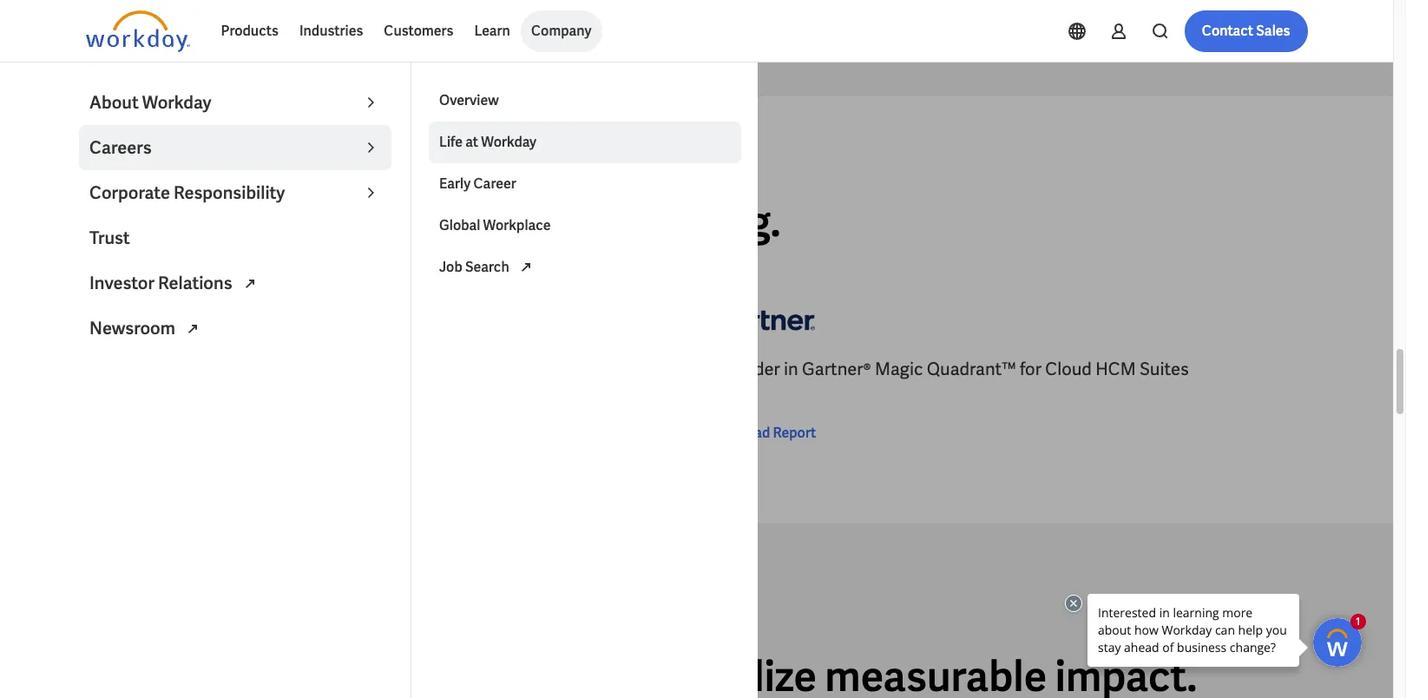 Task type: locate. For each thing, give the bounding box(es) containing it.
opens in a new tab image up newsroom link
[[239, 274, 260, 295]]

trust
[[89, 227, 130, 249]]

1 gartner image from the left
[[86, 295, 190, 343]]

2 quadrant™ from the left
[[927, 358, 1016, 381]]

leader up 'centric'
[[101, 358, 155, 381]]

a down what at the top of the page
[[86, 195, 115, 249]]

for
[[436, 358, 458, 381], [547, 358, 569, 381], [1020, 358, 1042, 381]]

gartner®
[[218, 358, 288, 381], [802, 358, 871, 381]]

customers
[[384, 22, 454, 40]]

1 horizontal spatial quadrant™
[[927, 358, 1016, 381]]

1 horizontal spatial opens in a new tab image
[[516, 257, 536, 278]]

magic
[[291, 358, 340, 381], [875, 358, 923, 381]]

read report
[[738, 424, 816, 442]]

read
[[738, 424, 770, 442]]

1 leader from the left
[[101, 358, 155, 381]]

cloud
[[462, 358, 508, 381], [1045, 358, 1092, 381]]

job search
[[439, 258, 512, 276]]

opens in a new tab image right search
[[516, 257, 536, 278]]

newsroom link
[[79, 306, 392, 351]]

a inside a leader in 2023 gartner® magic quadrant™ for cloud erp for service- centric enterprises
[[86, 358, 97, 381]]

a up 'centric'
[[86, 358, 97, 381]]

in up investor relations link
[[250, 195, 285, 249]]

gartner® up 'report'
[[802, 358, 871, 381]]

contact
[[1202, 22, 1254, 40]]

global
[[439, 216, 480, 234]]

job search link
[[429, 247, 741, 289]]

2 leader from the left
[[726, 358, 780, 381]]

0 horizontal spatial quadrant™
[[343, 358, 433, 381]]

opens in a new tab image
[[516, 257, 536, 278], [239, 274, 260, 295]]

1 horizontal spatial gartner®
[[802, 358, 871, 381]]

early career link
[[429, 163, 741, 205]]

enterprises
[[147, 382, 237, 405]]

a for a leader in 2023 gartner® magic quadrant™ for cloud erp for service- centric enterprises
[[86, 358, 97, 381]]

1 horizontal spatial for
[[547, 358, 569, 381]]

1 horizontal spatial magic
[[875, 358, 923, 381]]

1 horizontal spatial cloud
[[1045, 358, 1092, 381]]

early career
[[439, 175, 516, 193]]

life at workday
[[439, 133, 537, 151]]

in for gartner®
[[784, 358, 799, 381]]

company button
[[521, 10, 602, 52]]

1 cloud from the left
[[462, 358, 508, 381]]

1 gartner® from the left
[[218, 358, 288, 381]]

0 horizontal spatial magic
[[291, 358, 340, 381]]

a
[[86, 195, 115, 249], [86, 358, 97, 381], [711, 358, 723, 381]]

in left 2023
[[159, 358, 173, 381]]

2 horizontal spatial for
[[1020, 358, 1042, 381]]

products button
[[211, 10, 289, 52]]

about
[[89, 91, 139, 114]]

in
[[250, 195, 285, 249], [159, 358, 173, 381], [784, 358, 799, 381]]

career
[[474, 175, 516, 193]]

in inside a leader in 2023 gartner® magic quadrant™ for cloud erp for service- centric enterprises
[[159, 358, 173, 381]]

gartner image
[[86, 295, 190, 343], [711, 295, 815, 343]]

magic inside a leader in 2023 gartner® magic quadrant™ for cloud erp for service- centric enterprises
[[291, 358, 340, 381]]

gartner image for gartner®
[[711, 295, 815, 343]]

0 vertical spatial workday
[[142, 91, 211, 114]]

a up read report link
[[711, 358, 723, 381]]

service-
[[573, 358, 636, 381]]

workday up analysts
[[142, 91, 211, 114]]

leader inside a leader in 2023 gartner® magic quadrant™ for cloud erp for service- centric enterprises
[[101, 358, 155, 381]]

products
[[221, 22, 279, 40]]

company
[[531, 22, 592, 40]]

overview link
[[429, 80, 741, 122]]

0 horizontal spatial for
[[436, 358, 458, 381]]

3 for from the left
[[1020, 358, 1042, 381]]

2 cloud from the left
[[1045, 358, 1092, 381]]

0 horizontal spatial gartner®
[[218, 358, 288, 381]]

gartner image for 2023
[[86, 295, 190, 343]]

1 quadrant™ from the left
[[343, 358, 433, 381]]

for right "erp"
[[547, 358, 569, 381]]

gartner® down newsroom link
[[218, 358, 288, 381]]

learn
[[474, 22, 510, 40]]

0 horizontal spatial gartner image
[[86, 295, 190, 343]]

workday right the at
[[481, 133, 537, 151]]

job
[[439, 258, 463, 276]]

1 horizontal spatial gartner image
[[711, 295, 815, 343]]

customers button
[[374, 10, 464, 52]]

opens in a new tab image inside investor relations link
[[239, 274, 260, 295]]

opens in a new tab image for investor relations
[[239, 274, 260, 295]]

cloud left "erp"
[[462, 358, 508, 381]]

0 horizontal spatial opens in a new tab image
[[239, 274, 260, 295]]

opens in a new tab image
[[182, 319, 203, 340]]

investor relations
[[89, 272, 236, 294]]

workday
[[142, 91, 211, 114], [481, 133, 537, 151]]

hcm
[[1096, 358, 1136, 381]]

read report link
[[711, 423, 816, 444]]

cloud inside a leader in 2023 gartner® magic quadrant™ for cloud erp for service- centric enterprises
[[462, 358, 508, 381]]

0 horizontal spatial cloud
[[462, 358, 508, 381]]

suites
[[1140, 358, 1189, 381]]

1 vertical spatial workday
[[481, 133, 537, 151]]

opens in a new tab image inside job search link
[[516, 257, 536, 278]]

responsibility
[[174, 181, 285, 204]]

a for a leader in finance, hr, and planning.
[[86, 195, 115, 249]]

opens in a new tab image for job search
[[516, 257, 536, 278]]

say
[[188, 153, 210, 169]]

cloud left hcm
[[1045, 358, 1092, 381]]

what analysts say
[[86, 153, 210, 169]]

0 horizontal spatial in
[[159, 358, 173, 381]]

1 horizontal spatial in
[[250, 195, 285, 249]]

2 gartner® from the left
[[802, 358, 871, 381]]

centric
[[86, 382, 144, 405]]

2 gartner image from the left
[[711, 295, 815, 343]]

for left hcm
[[1020, 358, 1042, 381]]

careers
[[89, 136, 152, 159]]

global workplace link
[[429, 205, 741, 247]]

0 horizontal spatial workday
[[142, 91, 211, 114]]

leader up read
[[726, 358, 780, 381]]

overview
[[439, 91, 499, 109]]

in up 'report'
[[784, 358, 799, 381]]

for left "erp"
[[436, 358, 458, 381]]

quadrant™
[[343, 358, 433, 381], [927, 358, 1016, 381]]

2 horizontal spatial in
[[784, 358, 799, 381]]

leader for a leader in 2023 gartner® magic quadrant™ for cloud erp for service- centric enterprises
[[101, 358, 155, 381]]

a leader in gartner® magic quadrant™ for cloud hcm suites
[[711, 358, 1189, 381]]

1 horizontal spatial leader
[[726, 358, 780, 381]]

about workday button
[[79, 80, 392, 125]]

and
[[526, 195, 598, 249]]

0 horizontal spatial leader
[[101, 358, 155, 381]]

1 magic from the left
[[291, 358, 340, 381]]

leader
[[101, 358, 155, 381], [726, 358, 780, 381]]

contact sales
[[1202, 22, 1291, 40]]



Task type: describe. For each thing, give the bounding box(es) containing it.
a leader in finance, hr, and planning.
[[86, 195, 781, 249]]

industries button
[[289, 10, 374, 52]]

sales
[[1256, 22, 1291, 40]]

finance,
[[293, 195, 443, 249]]

2 magic from the left
[[875, 358, 923, 381]]

contact sales link
[[1185, 10, 1308, 52]]

a leader in 2023 gartner® magic quadrant™ for cloud erp for service- centric enterprises
[[86, 358, 636, 405]]

leader for a leader in gartner® magic quadrant™ for cloud hcm suites
[[726, 358, 780, 381]]

life
[[439, 133, 463, 151]]

corporate responsibility
[[89, 181, 285, 204]]

gartner® inside a leader in 2023 gartner® magic quadrant™ for cloud erp for service- centric enterprises
[[218, 358, 288, 381]]

what
[[86, 153, 121, 169]]

corporate
[[89, 181, 170, 204]]

a for a leader in gartner® magic quadrant™ for cloud hcm suites
[[711, 358, 723, 381]]

go to the homepage image
[[86, 10, 190, 52]]

quadrant™ inside a leader in 2023 gartner® magic quadrant™ for cloud erp for service- centric enterprises
[[343, 358, 433, 381]]

search
[[465, 258, 509, 276]]

trust link
[[79, 215, 392, 260]]

investor relations link
[[79, 260, 392, 306]]

leader
[[123, 195, 242, 249]]

erp
[[512, 358, 544, 381]]

analysts
[[124, 153, 185, 169]]

1 horizontal spatial workday
[[481, 133, 537, 151]]

in for 2023
[[159, 358, 173, 381]]

life at workday link
[[429, 122, 741, 163]]

newsroom
[[89, 317, 179, 339]]

planning.
[[606, 195, 781, 249]]

workplace
[[483, 216, 551, 234]]

in for finance,
[[250, 195, 285, 249]]

2023
[[177, 358, 215, 381]]

careers button
[[79, 125, 392, 170]]

hr,
[[451, 195, 518, 249]]

relations
[[158, 272, 232, 294]]

about workday
[[89, 91, 211, 114]]

report
[[773, 424, 816, 442]]

at
[[466, 133, 478, 151]]

corporate responsibility button
[[79, 170, 392, 215]]

1 for from the left
[[436, 358, 458, 381]]

global workplace
[[439, 216, 551, 234]]

workday inside "dropdown button"
[[142, 91, 211, 114]]

2 for from the left
[[547, 358, 569, 381]]

early
[[439, 175, 471, 193]]

learn button
[[464, 10, 521, 52]]

industries
[[299, 22, 363, 40]]

investor
[[89, 272, 155, 294]]



Task type: vqa. For each thing, say whether or not it's contained in the screenshot.
streamline
no



